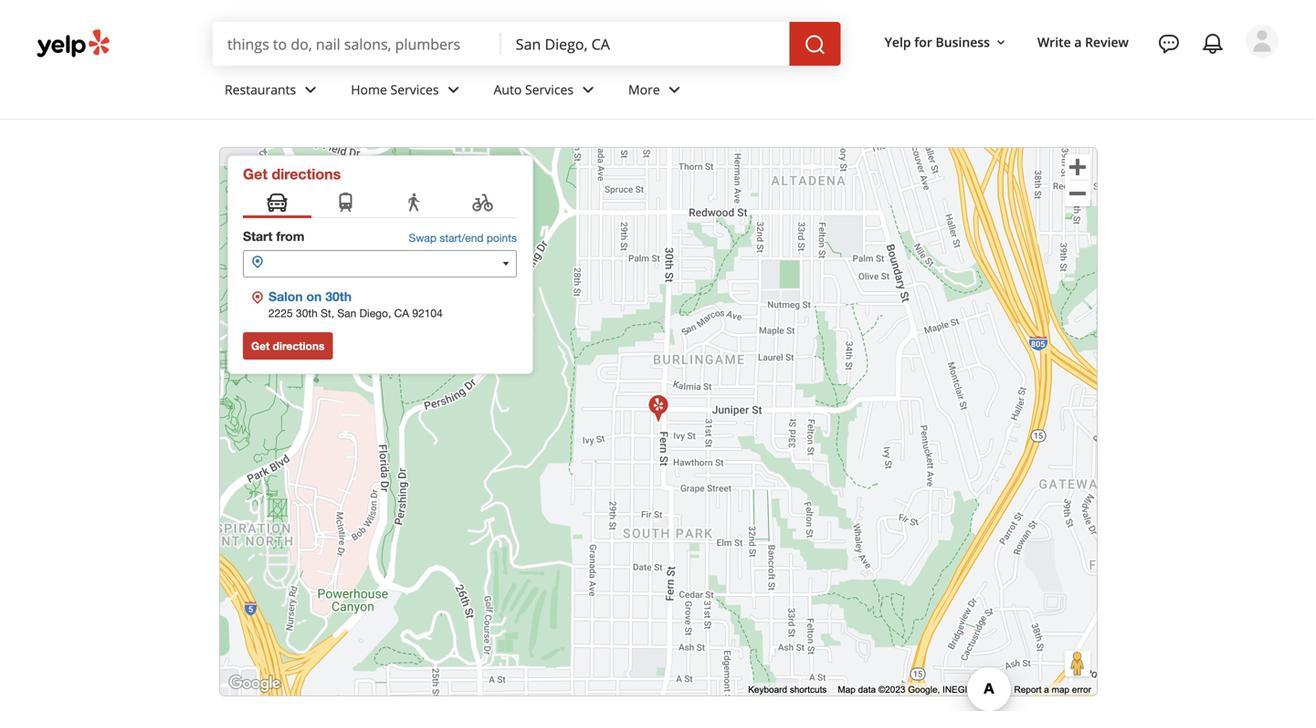 Task type: locate. For each thing, give the bounding box(es) containing it.
messages image
[[1158, 33, 1180, 55]]

24 chevron down v2 image
[[443, 79, 465, 101], [577, 79, 599, 101], [664, 79, 686, 101]]

1 horizontal spatial 24 chevron down v2 image
[[577, 79, 599, 101]]

2225
[[269, 307, 293, 320]]

map region
[[55, 121, 1224, 712]]

diego,
[[360, 307, 391, 320]]

report
[[1014, 685, 1042, 695]]

services
[[391, 81, 439, 98], [525, 81, 574, 98]]

24 chevron down v2 image inside more link
[[664, 79, 686, 101]]

google,
[[908, 685, 940, 695]]

directions down 2225
[[273, 340, 325, 353]]

None field
[[213, 22, 501, 66], [501, 22, 790, 66]]

directions inside button
[[273, 340, 325, 353]]

search image
[[804, 34, 826, 56]]

1 vertical spatial get directions
[[251, 340, 325, 353]]

tab list
[[243, 189, 517, 218]]

0 vertical spatial a
[[1075, 33, 1082, 51]]

0 vertical spatial 30th
[[325, 289, 352, 304]]

get directions inside get directions button
[[251, 340, 325, 353]]

1 24 chevron down v2 image from the left
[[443, 79, 465, 101]]

1 vertical spatial directions
[[273, 340, 325, 353]]

get down 2225
[[251, 340, 270, 353]]

24 chevron down v2 image right more
[[664, 79, 686, 101]]

from
[[276, 229, 305, 244]]

cycling element
[[472, 192, 494, 216]]

a right write
[[1075, 33, 1082, 51]]

2 services from the left
[[525, 81, 574, 98]]

24 chevron down v2 image for home services
[[443, 79, 465, 101]]

map
[[838, 685, 856, 695]]

restaurants
[[225, 81, 296, 98]]

none field things to do, nail salons, plumbers
[[213, 22, 501, 66]]

0 horizontal spatial services
[[391, 81, 439, 98]]

24 chevron down v2 image inside auto services link
[[577, 79, 599, 101]]

more link
[[614, 66, 700, 119]]

a for write
[[1075, 33, 1082, 51]]

directions up driving "icon" on the top left of page
[[272, 165, 341, 183]]

directions
[[272, 165, 341, 183], [273, 340, 325, 353]]

30th down salon on 30th link
[[296, 307, 318, 320]]

auto
[[494, 81, 522, 98]]

none field up more
[[501, 22, 790, 66]]

0 horizontal spatial a
[[1044, 685, 1049, 695]]

24 chevron down v2 image right auto services
[[577, 79, 599, 101]]

salon on 30th image
[[648, 393, 670, 422]]

2 none field from the left
[[501, 22, 790, 66]]

30th
[[325, 289, 352, 304], [296, 307, 318, 320]]

write
[[1038, 33, 1071, 51]]

0 horizontal spatial 24 chevron down v2 image
[[443, 79, 465, 101]]

business categories element
[[210, 66, 1279, 119]]

24 chevron down v2 image inside the home services link
[[443, 79, 465, 101]]

google image
[[225, 672, 285, 696]]

30th up san in the left top of the page
[[325, 289, 352, 304]]

0 horizontal spatial 30th
[[296, 307, 318, 320]]

walking element
[[403, 192, 425, 216]]

None search field
[[213, 22, 841, 66]]

keyboard shortcuts button
[[748, 684, 827, 697]]

data
[[858, 685, 876, 695]]

services right auto
[[525, 81, 574, 98]]

report a map error link
[[1014, 685, 1092, 695]]

get directions down 2225
[[251, 340, 325, 353]]

yelp for business
[[885, 33, 990, 51]]

1 vertical spatial a
[[1044, 685, 1049, 695]]

a inside write a review link
[[1075, 33, 1082, 51]]

24 chevron down v2 image
[[300, 79, 322, 101]]

none field address, neighborhood, city, state or zip
[[501, 22, 790, 66]]

write a review link
[[1030, 26, 1136, 59]]

2 horizontal spatial 24 chevron down v2 image
[[664, 79, 686, 101]]

yelp for business button
[[877, 26, 1016, 59]]

a left the map
[[1044, 685, 1049, 695]]

1 horizontal spatial a
[[1075, 33, 1082, 51]]

1 none field from the left
[[213, 22, 501, 66]]

get up driving "icon" on the top left of page
[[243, 165, 268, 183]]

ca
[[394, 307, 409, 320]]

get directions
[[243, 165, 341, 183], [251, 340, 325, 353]]

more
[[628, 81, 660, 98]]

a
[[1075, 33, 1082, 51], [1044, 685, 1049, 695]]

2 24 chevron down v2 image from the left
[[577, 79, 599, 101]]

1 vertical spatial get
[[251, 340, 270, 353]]

1 horizontal spatial services
[[525, 81, 574, 98]]

review
[[1085, 33, 1129, 51]]

24 chevron down v2 image for auto services
[[577, 79, 599, 101]]

get
[[243, 165, 268, 183], [251, 340, 270, 353]]

apple l. image
[[1246, 25, 1279, 58]]

services right home
[[391, 81, 439, 98]]

1 services from the left
[[391, 81, 439, 98]]

terms
[[979, 685, 1003, 695]]

auto services
[[494, 81, 574, 98]]

san
[[337, 307, 357, 320]]

3 24 chevron down v2 image from the left
[[664, 79, 686, 101]]

none field up home
[[213, 22, 501, 66]]

st,
[[321, 307, 334, 320]]

None text field
[[243, 250, 517, 278]]

services for home services
[[391, 81, 439, 98]]

things to do, nail salons, plumbers text field
[[213, 22, 501, 66]]

24 chevron down v2 image left auto
[[443, 79, 465, 101]]

get directions up driving element at the top of the page
[[243, 165, 341, 183]]



Task type: vqa. For each thing, say whether or not it's contained in the screenshot.
THE FROM at the left of the page
yes



Task type: describe. For each thing, give the bounding box(es) containing it.
restaurants link
[[210, 66, 336, 119]]

get directions button
[[243, 333, 333, 360]]

driving image
[[266, 192, 288, 216]]

a for report
[[1044, 685, 1049, 695]]

start
[[243, 229, 273, 244]]

salon
[[269, 289, 303, 304]]

user actions element
[[870, 23, 1304, 135]]

start/end
[[440, 232, 484, 244]]

error
[[1072, 685, 1092, 695]]

salon on 30th 2225 30th st, san diego, ca 92104
[[269, 289, 443, 320]]

0 vertical spatial get
[[243, 165, 268, 183]]

cycling image
[[472, 192, 494, 216]]

business
[[936, 33, 990, 51]]

home services link
[[336, 66, 479, 119]]

on
[[306, 289, 322, 304]]

swap start/end points link
[[409, 230, 517, 247]]

yelp
[[885, 33, 911, 51]]

swap start/end points
[[409, 232, 517, 244]]

salon on 30th link
[[269, 289, 352, 304]]

services for auto services
[[525, 81, 574, 98]]

keyboard shortcuts
[[748, 685, 827, 695]]

report a map error
[[1014, 685, 1092, 695]]

get inside button
[[251, 340, 270, 353]]

start from
[[243, 229, 305, 244]]

for
[[915, 33, 933, 51]]

home
[[351, 81, 387, 98]]

0 vertical spatial directions
[[272, 165, 341, 183]]

points
[[487, 232, 517, 244]]

write a review
[[1038, 33, 1129, 51]]

home services
[[351, 81, 439, 98]]

walking image
[[403, 192, 425, 216]]

notifications image
[[1202, 33, 1224, 55]]

inegi
[[943, 685, 968, 695]]

address, neighborhood, city, state or zip text field
[[501, 22, 790, 66]]

0 vertical spatial get directions
[[243, 165, 341, 183]]

16 chevron down v2 image
[[994, 35, 1008, 50]]

swap
[[409, 232, 437, 244]]

24 chevron down v2 image for more
[[664, 79, 686, 101]]

©2023
[[879, 685, 906, 695]]

map
[[1052, 685, 1070, 695]]

driving element
[[266, 192, 288, 216]]

1 vertical spatial 30th
[[296, 307, 318, 320]]

public transit element
[[335, 192, 357, 216]]

map data ©2023 google, inegi
[[838, 685, 968, 695]]

auto services link
[[479, 66, 614, 119]]

1 horizontal spatial 30th
[[325, 289, 352, 304]]

keyboard
[[748, 685, 787, 695]]

public transit image
[[335, 192, 357, 216]]

92104
[[412, 307, 443, 320]]

shortcuts
[[790, 685, 827, 695]]

terms link
[[979, 685, 1003, 695]]



